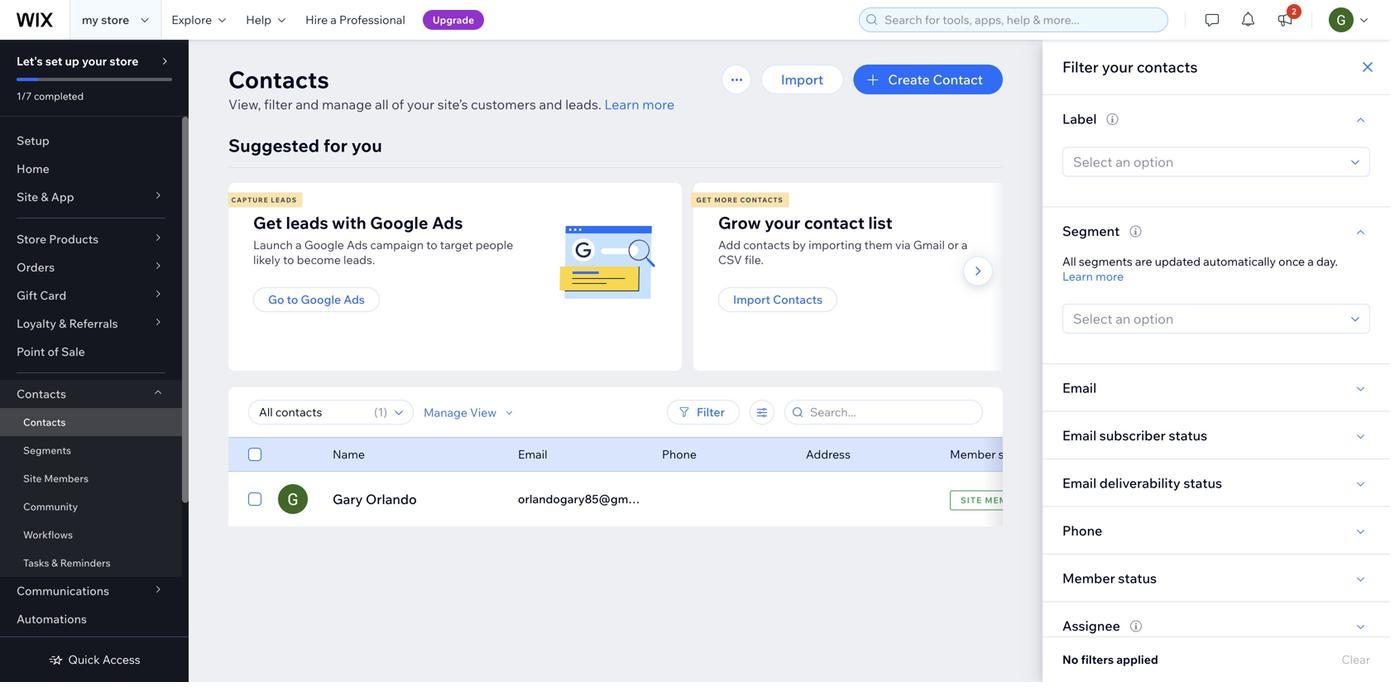 Task type: describe. For each thing, give the bounding box(es) containing it.
help
[[246, 12, 272, 27]]

loyalty & referrals button
[[0, 310, 182, 338]]

segments link
[[0, 436, 182, 464]]

sidebar element
[[0, 40, 189, 682]]

get leads with google ads launch a google ads campaign to target people likely to become leads.
[[253, 212, 514, 267]]

1/7
[[17, 90, 32, 102]]

professional
[[339, 12, 406, 27]]

1 vertical spatial member
[[986, 495, 1027, 505]]

orlandogary85@gmail.com
[[518, 492, 667, 506]]

)
[[384, 405, 387, 419]]

your inside grow your contact list add contacts by importing them via gmail or a csv file.
[[765, 212, 801, 233]]

learn inside the contacts view, filter and manage all of your site's customers and leads. learn more
[[605, 96, 640, 113]]

filter button
[[667, 400, 740, 425]]

campaign
[[370, 238, 424, 252]]

2
[[1293, 6, 1297, 17]]

status right subscriber
[[1169, 427, 1208, 444]]

site's
[[438, 96, 468, 113]]

by
[[793, 238, 806, 252]]

more inside the contacts view, filter and manage all of your site's customers and leads. learn more
[[643, 96, 675, 113]]

orders button
[[0, 253, 182, 281]]

get
[[253, 212, 282, 233]]

quick
[[68, 652, 100, 667]]

import contacts button
[[719, 287, 838, 312]]

learn inside all segments are updated automatically once a day. learn more
[[1063, 269, 1094, 284]]

site for site member
[[961, 495, 983, 505]]

filter for filter your contacts
[[1063, 58, 1099, 76]]

my
[[82, 12, 99, 27]]

customers
[[471, 96, 536, 113]]

help button
[[236, 0, 296, 40]]

add
[[719, 238, 741, 252]]

file.
[[745, 253, 764, 267]]

subscriber
[[1100, 427, 1166, 444]]

2 vertical spatial member
[[1063, 570, 1116, 586]]

gary
[[333, 491, 363, 508]]

site & app
[[17, 190, 74, 204]]

label
[[1063, 110, 1097, 127]]

assignee
[[1063, 617, 1121, 634]]

of inside the contacts view, filter and manage all of your site's customers and leads. learn more
[[392, 96, 404, 113]]

card
[[40, 288, 66, 303]]

tasks & reminders
[[23, 557, 111, 569]]

workflows link
[[0, 521, 182, 549]]

filter your contacts
[[1063, 58, 1198, 76]]

all
[[375, 96, 389, 113]]

become
[[297, 253, 341, 267]]

get more contacts
[[697, 196, 784, 204]]

to inside button
[[287, 292, 298, 307]]

set
[[45, 54, 62, 68]]

app
[[51, 190, 74, 204]]

tasks
[[23, 557, 49, 569]]

importing
[[809, 238, 862, 252]]

store
[[17, 232, 46, 246]]

for
[[324, 135, 348, 156]]

1 select an option field from the top
[[1069, 148, 1347, 176]]

likely
[[253, 253, 281, 267]]

0 vertical spatial google
[[370, 212, 428, 233]]

target
[[440, 238, 473, 252]]

status up site member
[[999, 447, 1032, 462]]

email up the email subscriber status
[[1063, 379, 1097, 396]]

0 vertical spatial to
[[427, 238, 438, 252]]

2 and from the left
[[539, 96, 563, 113]]

site members link
[[0, 464, 182, 493]]

gift card
[[17, 288, 66, 303]]

contact
[[933, 71, 984, 88]]

learn more button for all segments are updated automatically once a day.
[[1063, 269, 1124, 284]]

automations link
[[0, 605, 182, 633]]

gift
[[17, 288, 37, 303]]

setup
[[17, 133, 49, 148]]

home
[[17, 161, 49, 176]]

a inside grow your contact list add contacts by importing them via gmail or a csv file.
[[962, 238, 968, 252]]

1 horizontal spatial member status
[[1063, 570, 1158, 586]]

learn more button for view, filter and manage all of your site's customers and leads.
[[605, 94, 675, 114]]

gary orlando image
[[278, 484, 308, 514]]

tasks & reminders link
[[0, 549, 182, 577]]

view,
[[229, 96, 261, 113]]

import button
[[762, 65, 844, 94]]

a inside get leads with google ads launch a google ads campaign to target people likely to become leads.
[[296, 238, 302, 252]]

loyalty & referrals
[[17, 316, 118, 331]]

you
[[352, 135, 382, 156]]

members
[[44, 472, 89, 485]]

are
[[1136, 254, 1153, 269]]

go to google ads button
[[253, 287, 380, 312]]

list containing get leads with google ads
[[226, 183, 1154, 371]]

Search for tools, apps, help & more... field
[[880, 8, 1163, 31]]

my store
[[82, 12, 129, 27]]

applied
[[1117, 652, 1159, 667]]

let's
[[17, 54, 43, 68]]

automations
[[17, 612, 87, 626]]

0 vertical spatial member
[[950, 447, 996, 462]]

reminders
[[60, 557, 111, 569]]

updated
[[1156, 254, 1201, 269]]

site for site members
[[23, 472, 42, 485]]

loyalty
[[17, 316, 56, 331]]

no
[[1063, 652, 1079, 667]]

contacts inside popup button
[[17, 387, 66, 401]]

manage
[[322, 96, 372, 113]]

quick access button
[[48, 652, 140, 667]]

(
[[374, 405, 378, 419]]

2 select an option field from the top
[[1069, 305, 1347, 333]]

referrals
[[69, 316, 118, 331]]

with
[[332, 212, 367, 233]]

your inside sidebar element
[[82, 54, 107, 68]]

1 vertical spatial to
[[283, 253, 294, 267]]

email up the orlandogary85@gmail.com
[[518, 447, 548, 462]]



Task type: vqa. For each thing, say whether or not it's contained in the screenshot.
the leftmost the
no



Task type: locate. For each thing, give the bounding box(es) containing it.
launch
[[253, 238, 293, 252]]

store down my store
[[110, 54, 139, 68]]

filter inside button
[[697, 405, 725, 419]]

community
[[23, 500, 78, 513]]

google up campaign
[[370, 212, 428, 233]]

leads. right customers in the left of the page
[[566, 96, 602, 113]]

& inside loyalty & referrals dropdown button
[[59, 316, 67, 331]]

list
[[226, 183, 1154, 371]]

0 horizontal spatial phone
[[662, 447, 697, 462]]

0 vertical spatial member status
[[950, 447, 1032, 462]]

0 horizontal spatial &
[[41, 190, 49, 204]]

contacts link
[[0, 408, 182, 436]]

status up 'assignee'
[[1119, 570, 1158, 586]]

1 vertical spatial learn more button
[[1063, 269, 1124, 284]]

leads. inside the contacts view, filter and manage all of your site's customers and leads. learn more
[[566, 96, 602, 113]]

google inside button
[[301, 292, 341, 307]]

of right all
[[392, 96, 404, 113]]

1 and from the left
[[296, 96, 319, 113]]

up
[[65, 54, 79, 68]]

suggested for you
[[229, 135, 382, 156]]

1 vertical spatial member status
[[1063, 570, 1158, 586]]

0 vertical spatial site
[[17, 190, 38, 204]]

more inside all segments are updated automatically once a day. learn more
[[1096, 269, 1124, 284]]

hire a professional
[[306, 12, 406, 27]]

to right go
[[287, 292, 298, 307]]

email left subscriber
[[1063, 427, 1097, 444]]

site inside 'dropdown button'
[[17, 190, 38, 204]]

1/7 completed
[[17, 90, 84, 102]]

0 horizontal spatial learn more button
[[605, 94, 675, 114]]

a
[[331, 12, 337, 27], [296, 238, 302, 252], [962, 238, 968, 252], [1308, 254, 1315, 269]]

phone down filter button
[[662, 447, 697, 462]]

0 horizontal spatial of
[[48, 344, 59, 359]]

0 vertical spatial of
[[392, 96, 404, 113]]

1 vertical spatial learn
[[1063, 269, 1094, 284]]

1 horizontal spatial learn
[[1063, 269, 1094, 284]]

explore
[[172, 12, 212, 27]]

& inside tasks & reminders link
[[51, 557, 58, 569]]

contacts inside grow your contact list add contacts by importing them via gmail or a csv file.
[[744, 238, 790, 252]]

site & app button
[[0, 183, 182, 211]]

segments
[[23, 444, 71, 457]]

0 vertical spatial phone
[[662, 447, 697, 462]]

2 vertical spatial google
[[301, 292, 341, 307]]

upgrade button
[[423, 10, 484, 30]]

1 horizontal spatial phone
[[1063, 522, 1103, 539]]

leads
[[271, 196, 297, 204]]

capture leads
[[231, 196, 297, 204]]

1 vertical spatial import
[[734, 292, 771, 307]]

import for import
[[781, 71, 824, 88]]

contacts
[[1138, 58, 1198, 76], [744, 238, 790, 252]]

0 vertical spatial filter
[[1063, 58, 1099, 76]]

1 horizontal spatial of
[[392, 96, 404, 113]]

0 vertical spatial ads
[[432, 212, 463, 233]]

1 vertical spatial &
[[59, 316, 67, 331]]

go to google ads
[[268, 292, 365, 307]]

a down leads
[[296, 238, 302, 252]]

grow your contact list add contacts by importing them via gmail or a csv file.
[[719, 212, 968, 267]]

hire
[[306, 12, 328, 27]]

to down "launch"
[[283, 253, 294, 267]]

leads. inside get leads with google ads launch a google ads campaign to target people likely to become leads.
[[344, 253, 375, 267]]

google
[[370, 212, 428, 233], [304, 238, 344, 252], [301, 292, 341, 307]]

sale
[[61, 344, 85, 359]]

via
[[896, 238, 911, 252]]

of inside point of sale link
[[48, 344, 59, 359]]

2 vertical spatial site
[[961, 495, 983, 505]]

setup link
[[0, 127, 182, 155]]

1 vertical spatial filter
[[697, 405, 725, 419]]

access
[[103, 652, 140, 667]]

segments
[[1080, 254, 1133, 269]]

member status up site member
[[950, 447, 1032, 462]]

contacts view, filter and manage all of your site's customers and leads. learn more
[[229, 65, 675, 113]]

import inside list
[[734, 292, 771, 307]]

store inside sidebar element
[[110, 54, 139, 68]]

member status up 'assignee'
[[1063, 570, 1158, 586]]

& right tasks
[[51, 557, 58, 569]]

more
[[643, 96, 675, 113], [1096, 269, 1124, 284]]

a left "day."
[[1308, 254, 1315, 269]]

filters
[[1082, 652, 1115, 667]]

more
[[715, 196, 738, 204]]

store products button
[[0, 225, 182, 253]]

0 horizontal spatial member status
[[950, 447, 1032, 462]]

suggested
[[229, 135, 320, 156]]

0 vertical spatial learn more button
[[605, 94, 675, 114]]

& for tasks
[[51, 557, 58, 569]]

and right customers in the left of the page
[[539, 96, 563, 113]]

1
[[378, 405, 384, 419]]

create
[[889, 71, 931, 88]]

filter for filter
[[697, 405, 725, 419]]

1 vertical spatial contacts
[[744, 238, 790, 252]]

0 vertical spatial store
[[101, 12, 129, 27]]

google down become
[[301, 292, 341, 307]]

0 horizontal spatial and
[[296, 96, 319, 113]]

1 horizontal spatial and
[[539, 96, 563, 113]]

manage view
[[424, 405, 497, 420]]

1 horizontal spatial contacts
[[1138, 58, 1198, 76]]

contacts up filter
[[229, 65, 329, 94]]

1 vertical spatial select an option field
[[1069, 305, 1347, 333]]

None checkbox
[[248, 445, 262, 464]]

a inside all segments are updated automatically once a day. learn more
[[1308, 254, 1315, 269]]

site for site & app
[[17, 190, 38, 204]]

1 horizontal spatial leads.
[[566, 96, 602, 113]]

status right "deliverability"
[[1184, 475, 1223, 491]]

& right loyalty
[[59, 316, 67, 331]]

store products
[[17, 232, 99, 246]]

0 horizontal spatial filter
[[697, 405, 725, 419]]

2 vertical spatial to
[[287, 292, 298, 307]]

0 horizontal spatial contacts
[[744, 238, 790, 252]]

to left target
[[427, 238, 438, 252]]

1 vertical spatial store
[[110, 54, 139, 68]]

ads inside button
[[344, 292, 365, 307]]

site members
[[23, 472, 89, 485]]

member status
[[950, 447, 1032, 462], [1063, 570, 1158, 586]]

2 vertical spatial &
[[51, 557, 58, 569]]

manage view button
[[424, 405, 517, 420]]

2 horizontal spatial &
[[59, 316, 67, 331]]

Search... field
[[806, 401, 978, 424]]

( 1 )
[[374, 405, 387, 419]]

people
[[476, 238, 514, 252]]

upgrade
[[433, 14, 474, 26]]

1 horizontal spatial &
[[51, 557, 58, 569]]

store
[[101, 12, 129, 27], [110, 54, 139, 68]]

ads down with at the top left
[[347, 238, 368, 252]]

site member
[[961, 495, 1027, 505]]

1 vertical spatial site
[[23, 472, 42, 485]]

store right my
[[101, 12, 129, 27]]

point of sale
[[17, 344, 85, 359]]

quick access
[[68, 652, 140, 667]]

0 vertical spatial more
[[643, 96, 675, 113]]

email left "deliverability"
[[1063, 475, 1097, 491]]

0 vertical spatial contacts
[[1138, 58, 1198, 76]]

1 vertical spatial ads
[[347, 238, 368, 252]]

gift card button
[[0, 281, 182, 310]]

point of sale link
[[0, 338, 182, 366]]

0 horizontal spatial learn
[[605, 96, 640, 113]]

contacts down by
[[773, 292, 823, 307]]

contacts up segments
[[23, 416, 66, 428]]

csv
[[719, 253, 742, 267]]

& for loyalty
[[59, 316, 67, 331]]

0 horizontal spatial import
[[734, 292, 771, 307]]

contacts inside button
[[773, 292, 823, 307]]

email
[[1063, 379, 1097, 396], [1063, 427, 1097, 444], [518, 447, 548, 462], [1063, 475, 1097, 491]]

ads
[[432, 212, 463, 233], [347, 238, 368, 252], [344, 292, 365, 307]]

of left sale
[[48, 344, 59, 359]]

phone down "deliverability"
[[1063, 522, 1103, 539]]

1 horizontal spatial learn more button
[[1063, 269, 1124, 284]]

filter
[[1063, 58, 1099, 76], [697, 405, 725, 419]]

None checkbox
[[248, 489, 262, 509]]

contact
[[805, 212, 865, 233]]

and right filter
[[296, 96, 319, 113]]

name
[[333, 447, 365, 462]]

ads up target
[[432, 212, 463, 233]]

0 vertical spatial import
[[781, 71, 824, 88]]

hire a professional link
[[296, 0, 416, 40]]

point
[[17, 344, 45, 359]]

learn
[[605, 96, 640, 113], [1063, 269, 1094, 284]]

0 vertical spatial learn
[[605, 96, 640, 113]]

get
[[697, 196, 713, 204]]

contacts down point of sale
[[17, 387, 66, 401]]

grow
[[719, 212, 761, 233]]

them
[[865, 238, 893, 252]]

2 vertical spatial ads
[[344, 292, 365, 307]]

import contacts
[[734, 292, 823, 307]]

1 horizontal spatial more
[[1096, 269, 1124, 284]]

& left the app
[[41, 190, 49, 204]]

create contact button
[[854, 65, 1003, 94]]

0 vertical spatial leads.
[[566, 96, 602, 113]]

1 vertical spatial of
[[48, 344, 59, 359]]

1 horizontal spatial import
[[781, 71, 824, 88]]

your inside the contacts view, filter and manage all of your site's customers and leads. learn more
[[407, 96, 435, 113]]

filter
[[264, 96, 293, 113]]

a right hire
[[331, 12, 337, 27]]

1 vertical spatial google
[[304, 238, 344, 252]]

workflows
[[23, 529, 73, 541]]

site
[[17, 190, 38, 204], [23, 472, 42, 485], [961, 495, 983, 505]]

Select an option field
[[1069, 148, 1347, 176], [1069, 305, 1347, 333]]

ads down get leads with google ads launch a google ads campaign to target people likely to become leads.
[[344, 292, 365, 307]]

google up become
[[304, 238, 344, 252]]

&
[[41, 190, 49, 204], [59, 316, 67, 331], [51, 557, 58, 569]]

import for import contacts
[[734, 292, 771, 307]]

& inside site & app 'dropdown button'
[[41, 190, 49, 204]]

0 vertical spatial select an option field
[[1069, 148, 1347, 176]]

gary orlando
[[333, 491, 417, 508]]

0 vertical spatial &
[[41, 190, 49, 204]]

of
[[392, 96, 404, 113], [48, 344, 59, 359]]

1 vertical spatial more
[[1096, 269, 1124, 284]]

leads. down with at the top left
[[344, 253, 375, 267]]

Unsaved view field
[[254, 401, 369, 424]]

1 vertical spatial leads.
[[344, 253, 375, 267]]

a right or
[[962, 238, 968, 252]]

& for site
[[41, 190, 49, 204]]

community link
[[0, 493, 182, 521]]

0 horizontal spatial more
[[643, 96, 675, 113]]

manage
[[424, 405, 468, 420]]

home link
[[0, 155, 182, 183]]

0 horizontal spatial leads.
[[344, 253, 375, 267]]

contacts inside the contacts view, filter and manage all of your site's customers and leads. learn more
[[229, 65, 329, 94]]

1 vertical spatial phone
[[1063, 522, 1103, 539]]

orlando
[[366, 491, 417, 508]]

1 horizontal spatial filter
[[1063, 58, 1099, 76]]



